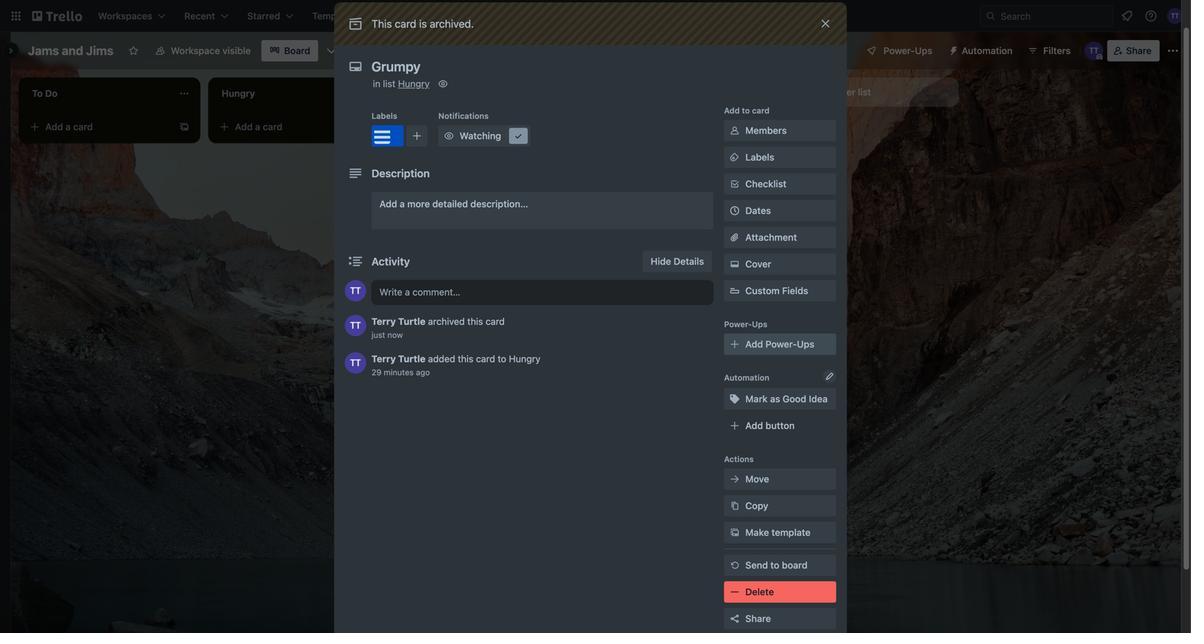Task type: locate. For each thing, give the bounding box(es) containing it.
sm image
[[944, 40, 962, 59], [728, 124, 742, 137], [728, 151, 742, 164], [728, 177, 742, 191], [728, 258, 742, 271], [728, 392, 742, 406], [728, 473, 742, 486], [728, 526, 742, 539], [728, 559, 742, 572]]

1 horizontal spatial labels
[[746, 152, 775, 163]]

copy link
[[724, 495, 837, 517]]

sm image for members
[[728, 124, 742, 137]]

0 horizontal spatial to
[[498, 353, 507, 364]]

1 vertical spatial power-
[[724, 320, 752, 329]]

2 terry from the top
[[372, 353, 396, 364]]

0 horizontal spatial power-
[[724, 320, 752, 329]]

terry turtle archived this card just now
[[372, 316, 505, 340]]

0 vertical spatial turtle
[[398, 316, 426, 327]]

1 vertical spatial this
[[458, 353, 474, 364]]

sm image inside checklist link
[[728, 177, 742, 191]]

None text field
[[365, 54, 806, 78]]

share button
[[1108, 40, 1160, 61], [724, 608, 837, 630]]

sm image inside automation button
[[944, 40, 962, 59]]

archived.
[[430, 17, 474, 30]]

automation inside button
[[962, 45, 1013, 56]]

this right archived
[[468, 316, 483, 327]]

turtle up 29 minutes ago link
[[398, 353, 426, 364]]

1 horizontal spatial add a card
[[235, 121, 283, 132]]

automation up "mark" on the right bottom
[[724, 373, 770, 382]]

share
[[1127, 45, 1152, 56], [746, 613, 771, 624]]

0 horizontal spatial hungry
[[398, 78, 430, 89]]

added
[[428, 353, 456, 364]]

turtle inside terry turtle archived this card just now
[[398, 316, 426, 327]]

color: blue, title: none image
[[372, 125, 404, 147]]

a
[[66, 121, 71, 132], [255, 121, 260, 132], [445, 121, 450, 132], [400, 198, 405, 209]]

automation
[[962, 45, 1013, 56], [724, 373, 770, 382]]

sm image inside make template link
[[728, 526, 742, 539]]

sm image left copy
[[728, 499, 742, 513]]

share down delete
[[746, 613, 771, 624]]

automation button
[[944, 40, 1021, 61]]

power-ups
[[884, 45, 933, 56], [724, 320, 768, 329]]

this
[[468, 316, 483, 327], [458, 353, 474, 364]]

1 vertical spatial automation
[[724, 373, 770, 382]]

1 turtle from the top
[[398, 316, 426, 327]]

mark
[[746, 393, 768, 404]]

ups left automation button
[[915, 45, 933, 56]]

1 create from template… image from the left
[[179, 122, 190, 132]]

another
[[822, 87, 856, 98]]

share button down "delete" link
[[724, 608, 837, 630]]

1 horizontal spatial automation
[[962, 45, 1013, 56]]

2 horizontal spatial add a card button
[[403, 116, 553, 138]]

2 turtle from the top
[[398, 353, 426, 364]]

fields
[[783, 285, 809, 296]]

create
[[395, 10, 425, 21]]

to
[[742, 106, 750, 115], [498, 353, 507, 364], [771, 560, 780, 571]]

1 vertical spatial share
[[746, 613, 771, 624]]

1 vertical spatial terry turtle (terryturtle) image
[[345, 352, 366, 374]]

0 vertical spatial share button
[[1108, 40, 1160, 61]]

terry turtle (terryturtle) image left 29
[[345, 352, 366, 374]]

0 vertical spatial hungry
[[398, 78, 430, 89]]

1 vertical spatial turtle
[[398, 353, 426, 364]]

power- up add another list button
[[884, 45, 915, 56]]

attachment button
[[724, 227, 837, 248]]

cover
[[746, 259, 772, 270]]

just
[[372, 330, 385, 340]]

power-ups down custom
[[724, 320, 768, 329]]

sm image right watching at left
[[512, 129, 525, 143]]

0 vertical spatial terry turtle (terryturtle) image
[[1168, 8, 1184, 24]]

3 add a card button from the left
[[403, 116, 553, 138]]

Write a comment text field
[[372, 280, 714, 304]]

ago
[[416, 368, 430, 377]]

list
[[383, 78, 396, 89], [858, 87, 872, 98]]

1 horizontal spatial to
[[742, 106, 750, 115]]

customize views image
[[325, 44, 338, 57]]

and
[[62, 43, 83, 58]]

add power-ups
[[746, 339, 815, 350]]

terry inside terry turtle archived this card just now
[[372, 316, 396, 327]]

0 vertical spatial automation
[[962, 45, 1013, 56]]

sm image inside cover link
[[728, 258, 742, 271]]

Search field
[[997, 6, 1114, 26]]

share left show menu image on the right of page
[[1127, 45, 1152, 56]]

2 vertical spatial ups
[[797, 339, 815, 350]]

1 horizontal spatial terry turtle (terryturtle) image
[[1168, 8, 1184, 24]]

hungry
[[398, 78, 430, 89], [509, 353, 541, 364]]

add
[[802, 87, 819, 98], [724, 106, 740, 115], [45, 121, 63, 132], [235, 121, 253, 132], [425, 121, 443, 132], [380, 198, 397, 209], [746, 339, 764, 350], [746, 420, 764, 431]]

this right added
[[458, 353, 474, 364]]

ups up the add power-ups
[[752, 320, 768, 329]]

workspace
[[171, 45, 220, 56]]

ups
[[915, 45, 933, 56], [752, 320, 768, 329], [797, 339, 815, 350]]

automation down the 'search' 'icon'
[[962, 45, 1013, 56]]

0 vertical spatial this
[[468, 316, 483, 327]]

card
[[395, 17, 417, 30], [752, 106, 770, 115], [73, 121, 93, 132], [263, 121, 283, 132], [453, 121, 472, 132], [486, 316, 505, 327], [476, 353, 495, 364]]

0 horizontal spatial automation
[[724, 373, 770, 382]]

1 terry from the top
[[372, 316, 396, 327]]

0 vertical spatial power-ups
[[884, 45, 933, 56]]

1 horizontal spatial share button
[[1108, 40, 1160, 61]]

filters button
[[1024, 40, 1075, 61]]

2 add a card from the left
[[235, 121, 283, 132]]

1 horizontal spatial create from template… image
[[748, 122, 759, 132]]

labels up the checklist
[[746, 152, 775, 163]]

board
[[284, 45, 310, 56]]

notifications
[[439, 111, 489, 121]]

sm image inside send to board link
[[728, 559, 742, 572]]

1 add a card from the left
[[45, 121, 93, 132]]

labels up create from template… image
[[372, 111, 398, 121]]

29 minutes ago link
[[372, 368, 430, 377]]

turtle inside terry turtle added this card to hungry 29 minutes ago
[[398, 353, 426, 364]]

ups inside button
[[915, 45, 933, 56]]

add a card for create from template… image
[[235, 121, 283, 132]]

filters
[[1044, 45, 1071, 56]]

power- down custom
[[724, 320, 752, 329]]

move
[[746, 474, 770, 485]]

2 add a card button from the left
[[214, 116, 363, 138]]

mark as good idea
[[746, 393, 828, 404]]

sm image inside "delete" link
[[728, 586, 742, 599]]

labels
[[372, 111, 398, 121], [746, 152, 775, 163]]

power-ups up add another list button
[[884, 45, 933, 56]]

sm image for copy
[[728, 499, 742, 513]]

members
[[746, 125, 787, 136]]

power- down custom fields 'button'
[[766, 339, 797, 350]]

more
[[408, 198, 430, 209]]

sm image inside members link
[[728, 124, 742, 137]]

sm image for checklist
[[728, 177, 742, 191]]

ups down the fields
[[797, 339, 815, 350]]

sm image inside "copy" link
[[728, 499, 742, 513]]

3 add a card from the left
[[425, 121, 472, 132]]

sm image inside move link
[[728, 473, 742, 486]]

2 vertical spatial to
[[771, 560, 780, 571]]

sm image down the notifications
[[443, 129, 456, 143]]

0 horizontal spatial add a card button
[[24, 116, 174, 138]]

minutes
[[384, 368, 414, 377]]

share button down the 0 notifications icon
[[1108, 40, 1160, 61]]

2 vertical spatial power-
[[766, 339, 797, 350]]

add a card
[[45, 121, 93, 132], [235, 121, 283, 132], [425, 121, 472, 132]]

1 horizontal spatial ups
[[797, 339, 815, 350]]

jams
[[28, 43, 59, 58]]

1 horizontal spatial add a card button
[[214, 116, 363, 138]]

primary element
[[0, 0, 1192, 32]]

1 horizontal spatial hungry
[[509, 353, 541, 364]]

to up members
[[742, 106, 750, 115]]

2 horizontal spatial to
[[771, 560, 780, 571]]

add button
[[746, 420, 795, 431]]

2 horizontal spatial add a card
[[425, 121, 472, 132]]

1 vertical spatial labels
[[746, 152, 775, 163]]

terry inside terry turtle added this card to hungry 29 minutes ago
[[372, 353, 396, 364]]

1 vertical spatial to
[[498, 353, 507, 364]]

to right send
[[771, 560, 780, 571]]

send to board link
[[724, 555, 837, 576]]

0 vertical spatial to
[[742, 106, 750, 115]]

add a card for first create from template… icon from left
[[45, 121, 93, 132]]

turtle up now
[[398, 316, 426, 327]]

terry up just now link
[[372, 316, 396, 327]]

0 horizontal spatial share
[[746, 613, 771, 624]]

in
[[373, 78, 381, 89]]

1 vertical spatial terry
[[372, 353, 396, 364]]

list right another
[[858, 87, 872, 98]]

this
[[372, 17, 392, 30]]

0 vertical spatial share
[[1127, 45, 1152, 56]]

2 horizontal spatial power-
[[884, 45, 915, 56]]

labels inside labels link
[[746, 152, 775, 163]]

list right in
[[383, 78, 396, 89]]

create button
[[387, 5, 433, 27]]

this inside terry turtle archived this card just now
[[468, 316, 483, 327]]

add a card button for create from template… image
[[214, 116, 363, 138]]

to inside terry turtle added this card to hungry 29 minutes ago
[[498, 353, 507, 364]]

workspace visible button
[[147, 40, 259, 61]]

0 vertical spatial ups
[[915, 45, 933, 56]]

1 horizontal spatial power-ups
[[884, 45, 933, 56]]

0 horizontal spatial create from template… image
[[179, 122, 190, 132]]

29
[[372, 368, 382, 377]]

send to board
[[746, 560, 808, 571]]

2 horizontal spatial ups
[[915, 45, 933, 56]]

this inside terry turtle added this card to hungry 29 minutes ago
[[458, 353, 474, 364]]

delete link
[[724, 582, 837, 603]]

1 add a card button from the left
[[24, 116, 174, 138]]

terry
[[372, 316, 396, 327], [372, 353, 396, 364]]

0 horizontal spatial power-ups
[[724, 320, 768, 329]]

sm image left delete
[[728, 586, 742, 599]]

0 horizontal spatial share button
[[724, 608, 837, 630]]

0 vertical spatial labels
[[372, 111, 398, 121]]

sm image
[[437, 77, 450, 91], [443, 129, 456, 143], [512, 129, 525, 143], [728, 499, 742, 513], [728, 586, 742, 599]]

description
[[372, 167, 430, 180]]

turtle
[[398, 316, 426, 327], [398, 353, 426, 364]]

1 vertical spatial hungry
[[509, 353, 541, 364]]

0 horizontal spatial add a card
[[45, 121, 93, 132]]

1 horizontal spatial list
[[858, 87, 872, 98]]

create from template… image
[[179, 122, 190, 132], [748, 122, 759, 132]]

terry turtle (terryturtle) image right open information menu icon
[[1168, 8, 1184, 24]]

custom
[[746, 285, 780, 296]]

share for the bottom share button
[[746, 613, 771, 624]]

terry turtle added this card to hungry 29 minutes ago
[[372, 353, 541, 377]]

board link
[[262, 40, 318, 61]]

terry up 29
[[372, 353, 396, 364]]

terry turtle (terryturtle) image
[[1168, 8, 1184, 24], [345, 352, 366, 374]]

0 vertical spatial power-
[[884, 45, 915, 56]]

add button button
[[724, 415, 837, 437]]

sm image inside labels link
[[728, 151, 742, 164]]

add another list
[[802, 87, 872, 98]]

terry turtle (terryturtle) image
[[1085, 41, 1104, 60], [345, 280, 366, 302], [345, 315, 366, 336]]

0 vertical spatial terry
[[372, 316, 396, 327]]

1 horizontal spatial share
[[1127, 45, 1152, 56]]

to right added
[[498, 353, 507, 364]]

add a card button
[[24, 116, 174, 138], [214, 116, 363, 138], [403, 116, 553, 138]]

1 vertical spatial ups
[[752, 320, 768, 329]]

template
[[772, 527, 811, 538]]



Task type: vqa. For each thing, say whether or not it's contained in the screenshot.
Jeremy Miller (jeremymiller198) image on the left of page
no



Task type: describe. For each thing, give the bounding box(es) containing it.
share for the right share button
[[1127, 45, 1152, 56]]

list inside button
[[858, 87, 872, 98]]

hide details link
[[643, 251, 712, 272]]

button
[[766, 420, 795, 431]]

good
[[783, 393, 807, 404]]

actions
[[724, 455, 754, 464]]

hide
[[651, 256, 672, 267]]

2 vertical spatial terry turtle (terryturtle) image
[[345, 315, 366, 336]]

1 horizontal spatial power-
[[766, 339, 797, 350]]

add a more detailed description…
[[380, 198, 529, 209]]

terry for archived this card
[[372, 316, 396, 327]]

detailed
[[433, 198, 468, 209]]

description…
[[471, 198, 529, 209]]

show menu image
[[1167, 44, 1180, 57]]

this for archived
[[468, 316, 483, 327]]

sm image for cover
[[728, 258, 742, 271]]

visible
[[223, 45, 251, 56]]

hungry link
[[398, 78, 430, 89]]

0 vertical spatial terry turtle (terryturtle) image
[[1085, 41, 1104, 60]]

sm image right hungry link
[[437, 77, 450, 91]]

turtle for archived this card
[[398, 316, 426, 327]]

terry for added this card to hungry
[[372, 353, 396, 364]]

make
[[746, 527, 769, 538]]

members link
[[724, 120, 837, 141]]

mark as good idea button
[[724, 388, 837, 410]]

board
[[782, 560, 808, 571]]

0 notifications image
[[1120, 8, 1136, 24]]

create from template… image
[[369, 122, 379, 132]]

archived
[[428, 316, 465, 327]]

activity
[[372, 255, 410, 268]]

workspace visible
[[171, 45, 251, 56]]

in list hungry
[[373, 78, 430, 89]]

card inside terry turtle added this card to hungry 29 minutes ago
[[476, 353, 495, 364]]

switch to… image
[[9, 9, 23, 23]]

0 horizontal spatial terry turtle (terryturtle) image
[[345, 352, 366, 374]]

open information menu image
[[1145, 9, 1158, 23]]

sm image for labels
[[728, 151, 742, 164]]

power-ups button
[[857, 40, 941, 61]]

search image
[[986, 11, 997, 21]]

add power-ups link
[[724, 334, 837, 355]]

now
[[388, 330, 403, 340]]

2 create from template… image from the left
[[748, 122, 759, 132]]

to for add
[[742, 106, 750, 115]]

is
[[419, 17, 427, 30]]

checklist link
[[724, 173, 837, 195]]

send
[[746, 560, 768, 571]]

add another list button
[[778, 77, 959, 107]]

checklist
[[746, 178, 787, 189]]

make template link
[[724, 522, 837, 543]]

sm image for make template
[[728, 526, 742, 539]]

card inside terry turtle archived this card just now
[[486, 316, 505, 327]]

dates button
[[724, 200, 837, 221]]

jims
[[86, 43, 113, 58]]

to for send
[[771, 560, 780, 571]]

sm image for watching
[[443, 129, 456, 143]]

hungry inside terry turtle added this card to hungry 29 minutes ago
[[509, 353, 541, 364]]

0 horizontal spatial list
[[383, 78, 396, 89]]

sm image for automation
[[944, 40, 962, 59]]

custom fields
[[746, 285, 809, 296]]

copy
[[746, 500, 769, 511]]

this card is archived.
[[372, 17, 474, 30]]

move link
[[724, 469, 837, 490]]

power- inside button
[[884, 45, 915, 56]]

watching button
[[439, 125, 531, 147]]

watching
[[460, 130, 501, 141]]

star or unstar board image
[[128, 45, 139, 56]]

delete
[[746, 587, 774, 598]]

1 vertical spatial share button
[[724, 608, 837, 630]]

power-ups inside power-ups button
[[884, 45, 933, 56]]

sm image for delete
[[728, 586, 742, 599]]

as
[[770, 393, 781, 404]]

1 vertical spatial power-ups
[[724, 320, 768, 329]]

hide details
[[651, 256, 704, 267]]

this for added
[[458, 353, 474, 364]]

just now link
[[372, 330, 403, 340]]

labels link
[[724, 147, 837, 168]]

make template
[[746, 527, 811, 538]]

sm image for move
[[728, 473, 742, 486]]

sm image for send to board
[[728, 559, 742, 572]]

jams and jims
[[28, 43, 113, 58]]

details
[[674, 256, 704, 267]]

0 horizontal spatial ups
[[752, 320, 768, 329]]

attachment
[[746, 232, 797, 243]]

add a more detailed description… link
[[372, 192, 714, 229]]

sm image inside mark as good idea button
[[728, 392, 742, 406]]

add a card button for first create from template… icon from left
[[24, 116, 174, 138]]

idea
[[809, 393, 828, 404]]

add to card
[[724, 106, 770, 115]]

turtle for added this card to hungry
[[398, 353, 426, 364]]

cover link
[[724, 254, 837, 275]]

1 vertical spatial terry turtle (terryturtle) image
[[345, 280, 366, 302]]

custom fields button
[[724, 284, 837, 298]]

0 horizontal spatial labels
[[372, 111, 398, 121]]

dates
[[746, 205, 771, 216]]

Board name text field
[[21, 40, 120, 61]]



